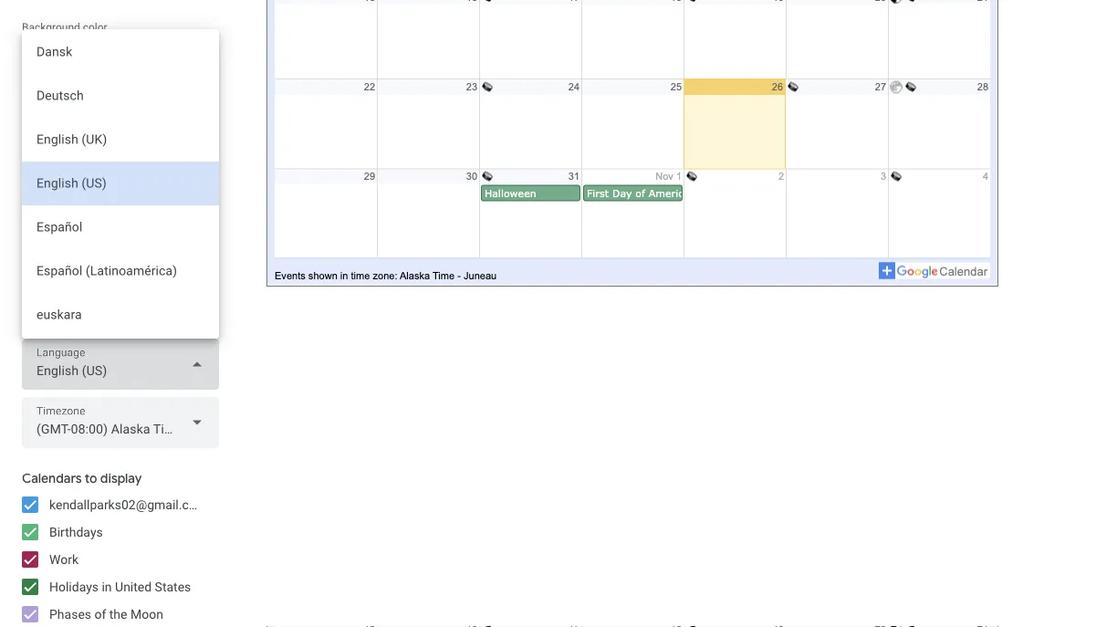 Task type: describe. For each thing, give the bounding box(es) containing it.
holidays
[[49, 579, 99, 594]]

filipino option
[[22, 337, 219, 381]]

phases of the moon
[[49, 607, 163, 622]]

cobalt menu item
[[68, 88, 85, 104]]

phases
[[49, 607, 91, 622]]

calendars
[[22, 470, 82, 487]]

kendallparks02@gmail.com
[[49, 497, 207, 512]]

flamingo menu item
[[47, 44, 63, 60]]

border
[[49, 168, 87, 183]]

calendars to display
[[22, 470, 142, 487]]

holidays in united states
[[49, 579, 191, 594]]

work
[[49, 552, 79, 567]]

calendar color menu item
[[25, 131, 41, 148]]

cocoa menu item
[[25, 44, 41, 60]]

states
[[155, 579, 191, 594]]

euskara option
[[22, 293, 219, 337]]

to
[[85, 470, 97, 487]]

tomato menu item
[[68, 44, 85, 60]]

background color
[[22, 21, 107, 34]]

español option
[[22, 206, 219, 250]]

color
[[83, 21, 107, 34]]



Task type: locate. For each thing, give the bounding box(es) containing it.
united
[[115, 579, 152, 594]]

None field
[[22, 339, 219, 390], [22, 397, 219, 448], [22, 339, 219, 390], [22, 397, 219, 448]]

in
[[102, 579, 112, 594]]

birthdays
[[49, 524, 103, 539]]

english (us)‎ option
[[22, 162, 219, 206]]

the
[[109, 607, 127, 622]]

sage menu item
[[25, 88, 41, 104]]

english (uk)‎ option
[[22, 118, 219, 162]]

español (latinoamérica)‎ option
[[22, 250, 219, 293]]

moon
[[130, 607, 163, 622]]

dansk option
[[22, 31, 219, 74]]

deutsch option
[[22, 74, 219, 118]]

add custom color menu item
[[47, 131, 63, 148]]

peacock menu item
[[47, 88, 63, 104]]

background
[[22, 21, 80, 34]]

of
[[94, 607, 106, 622]]

cymraeg option
[[22, 0, 219, 31]]

display
[[100, 470, 142, 487]]



Task type: vqa. For each thing, say whether or not it's contained in the screenshot.
2nd tree from the bottom of the page
no



